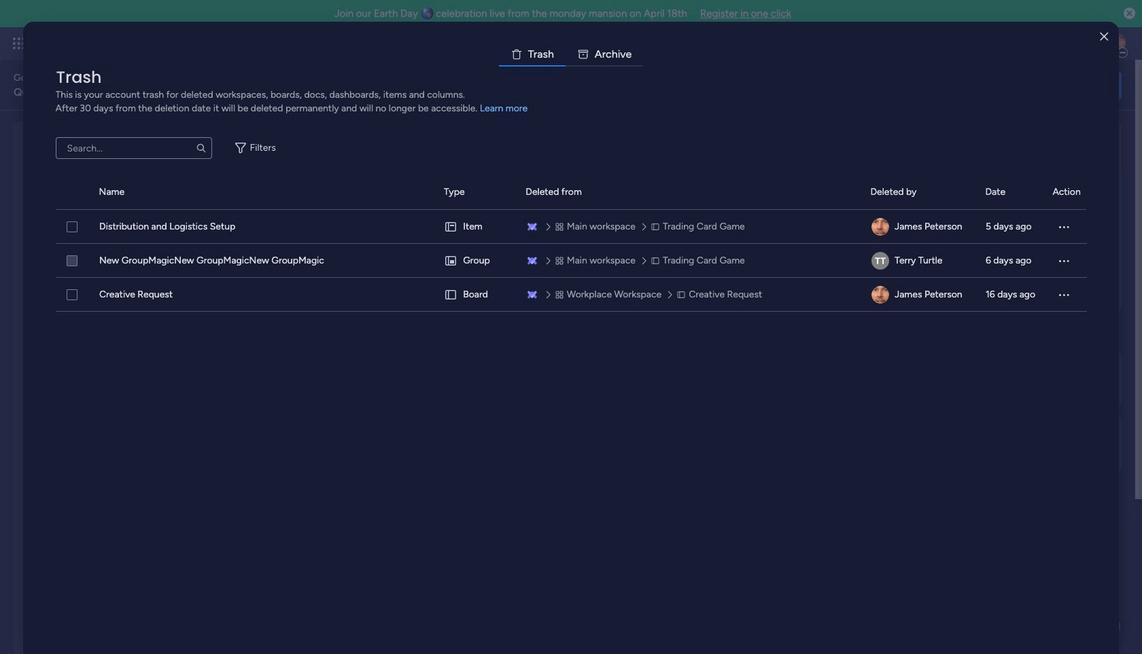 Task type: locate. For each thing, give the bounding box(es) containing it.
2 horizontal spatial add to favorites image
[[848, 276, 861, 289]]

row group
[[55, 175, 1087, 210]]

close image
[[1100, 32, 1109, 42]]

public board image for add to favorites image
[[470, 275, 485, 290]]

2 add to favorites image from the left
[[424, 276, 438, 289]]

0 horizontal spatial public board image
[[259, 275, 274, 290]]

1 column header from the left
[[55, 175, 83, 209]]

1 horizontal spatial public board image
[[470, 275, 485, 290]]

1 vertical spatial james peterson image
[[871, 218, 889, 236]]

0 horizontal spatial add to favorites image
[[212, 276, 226, 289]]

add to favorites image
[[636, 276, 650, 289]]

menu image
[[1057, 220, 1071, 234], [1057, 288, 1071, 302]]

public board image
[[259, 275, 274, 290], [470, 275, 485, 290], [682, 275, 697, 290]]

help center element
[[918, 417, 1122, 472]]

1 menu image from the top
[[1057, 220, 1071, 234]]

public board image for 2nd add to favorites icon from left
[[259, 275, 274, 290]]

1 horizontal spatial james peterson image
[[1104, 33, 1126, 54]]

james peterson image
[[1104, 33, 1126, 54], [871, 218, 889, 236]]

3 public board image from the left
[[682, 275, 697, 290]]

3 row from the top
[[55, 278, 1087, 312]]

terry turtle image
[[871, 252, 889, 270]]

1 vertical spatial menu image
[[1057, 288, 1071, 302]]

table
[[55, 175, 1087, 633]]

column header
[[55, 175, 83, 209], [99, 175, 427, 209], [444, 175, 509, 209], [526, 175, 854, 209], [871, 175, 969, 209], [985, 175, 1036, 209], [1053, 175, 1087, 209]]

public board image
[[47, 275, 62, 290]]

menu image up menu image
[[1057, 220, 1071, 234]]

2 public board image from the left
[[470, 275, 485, 290]]

row
[[55, 210, 1087, 244], [55, 244, 1087, 278], [55, 278, 1087, 312]]

2 column header from the left
[[99, 175, 427, 209]]

menu image down menu image
[[1057, 288, 1071, 302]]

5 column header from the left
[[871, 175, 969, 209]]

7 column header from the left
[[1053, 175, 1087, 209]]

3 column header from the left
[[444, 175, 509, 209]]

0 vertical spatial menu image
[[1057, 220, 1071, 234]]

2 menu image from the top
[[1057, 288, 1071, 302]]

add to favorites image
[[212, 276, 226, 289], [424, 276, 438, 289], [848, 276, 861, 289]]

1 horizontal spatial add to favorites image
[[424, 276, 438, 289]]

Search for items in the recycle bin search field
[[55, 137, 212, 159]]

1 public board image from the left
[[259, 275, 274, 290]]

getting started element
[[918, 352, 1122, 406]]

cell
[[444, 210, 510, 244], [871, 210, 969, 244], [444, 244, 510, 278], [871, 244, 969, 278], [444, 278, 510, 312], [871, 278, 969, 312]]

2 horizontal spatial public board image
[[682, 275, 697, 290]]

1 image
[[941, 28, 953, 43]]

0 vertical spatial james peterson image
[[1104, 33, 1126, 54]]

None search field
[[55, 137, 212, 159]]

quick search results list box
[[30, 154, 885, 335]]



Task type: describe. For each thing, give the bounding box(es) containing it.
public board image for 3rd add to favorites icon from the left
[[682, 275, 697, 290]]

3 add to favorites image from the left
[[848, 276, 861, 289]]

1 add to favorites image from the left
[[212, 276, 226, 289]]

component image
[[682, 297, 695, 309]]

component image
[[470, 297, 483, 309]]

search image
[[196, 143, 206, 154]]

2 row from the top
[[55, 244, 1087, 278]]

1 row from the top
[[55, 210, 1087, 244]]

select product image
[[12, 37, 26, 50]]

6 column header from the left
[[985, 175, 1036, 209]]

0 horizontal spatial james peterson image
[[871, 218, 889, 236]]

templates image image
[[930, 130, 1110, 224]]

4 column header from the left
[[526, 175, 854, 209]]

james peterson image
[[871, 286, 889, 304]]

menu image
[[1057, 254, 1071, 268]]



Task type: vqa. For each thing, say whether or not it's contained in the screenshot.
COLUMN HEADER
yes



